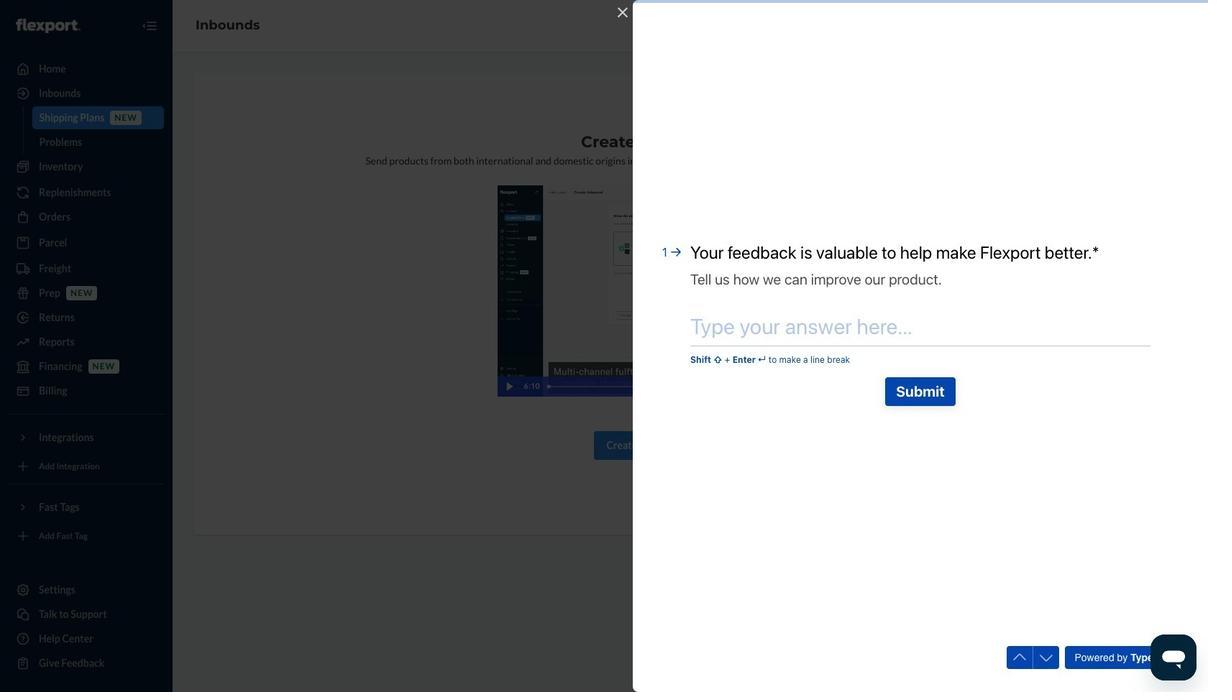 Task type: locate. For each thing, give the bounding box(es) containing it.
close navigation image
[[141, 17, 158, 35]]

video thumbnail image
[[497, 186, 873, 397], [497, 186, 873, 397]]



Task type: vqa. For each thing, say whether or not it's contained in the screenshot.
or at the right of the page
no



Task type: describe. For each thing, give the bounding box(es) containing it.
flexport logo image
[[16, 18, 80, 33]]

video element
[[497, 186, 873, 397]]



